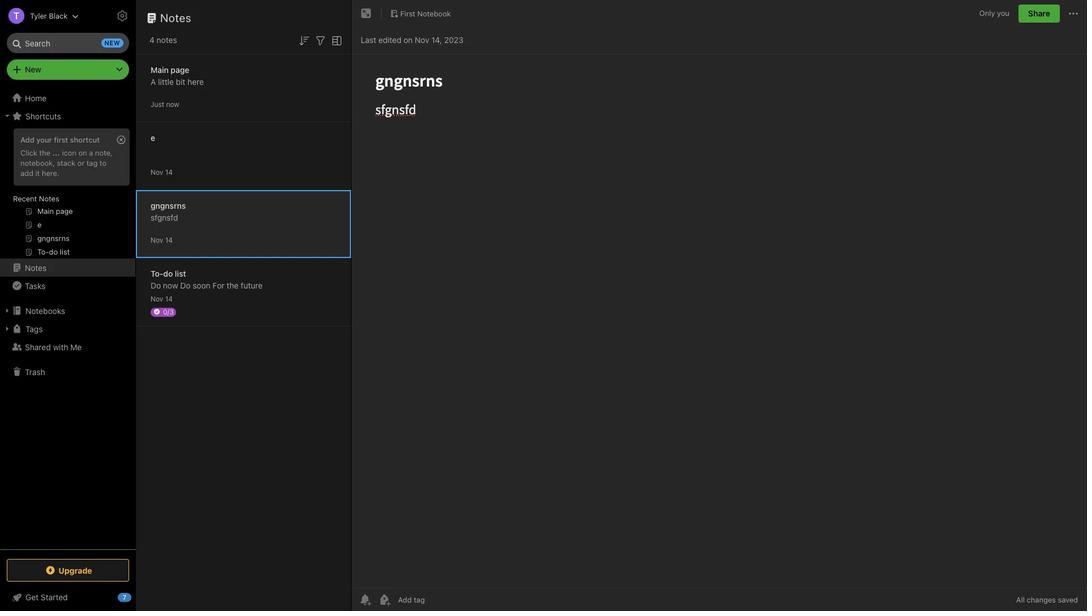 Task type: vqa. For each thing, say whether or not it's contained in the screenshot.
First Notebook
yes



Task type: describe. For each thing, give the bounding box(es) containing it.
add
[[20, 169, 33, 178]]

tyler
[[30, 11, 47, 20]]

for
[[213, 281, 225, 290]]

nov 14 for gngnsrns
[[151, 236, 173, 244]]

last
[[361, 35, 376, 44]]

tyler black
[[30, 11, 68, 20]]

first
[[400, 9, 415, 18]]

1 vertical spatial notes
[[39, 194, 59, 203]]

Help and Learning task checklist field
[[0, 589, 136, 607]]

just
[[151, 100, 164, 108]]

trash link
[[0, 363, 135, 381]]

Note Editor text field
[[352, 54, 1087, 588]]

gngnsrns sfgnsfd
[[151, 201, 186, 222]]

2023
[[444, 35, 463, 44]]

0 vertical spatial notes
[[160, 11, 191, 24]]

add filters image
[[314, 34, 327, 47]]

main
[[151, 65, 169, 74]]

or
[[77, 158, 84, 168]]

changes
[[1027, 596, 1056, 605]]

on inside icon on a note, notebook, stack or tag to add it here.
[[78, 148, 87, 157]]

bit
[[176, 77, 185, 86]]

tasks button
[[0, 277, 135, 295]]

share button
[[1019, 5, 1060, 23]]

click to collapse image
[[132, 591, 140, 604]]

edited
[[378, 35, 401, 44]]

get started
[[25, 593, 68, 603]]

add your first shortcut
[[20, 135, 100, 144]]

7
[[123, 594, 126, 601]]

first notebook
[[400, 9, 451, 18]]

shortcut
[[70, 135, 100, 144]]

notes link
[[0, 259, 135, 277]]

on inside note window element
[[404, 35, 413, 44]]

click the ...
[[20, 148, 60, 157]]

4
[[150, 35, 155, 45]]

Add filters field
[[314, 33, 327, 47]]

home
[[25, 93, 47, 103]]

a little bit here
[[151, 77, 204, 86]]

tags button
[[0, 320, 135, 338]]

the inside to-do list do now do soon for the future
[[227, 281, 239, 290]]

View options field
[[327, 33, 344, 47]]

0 vertical spatial now
[[166, 100, 179, 108]]

do
[[163, 269, 173, 278]]

note window element
[[352, 0, 1087, 612]]

here
[[188, 77, 204, 86]]

main page
[[151, 65, 189, 74]]

shortcuts button
[[0, 107, 135, 125]]

Account field
[[0, 5, 79, 27]]

a
[[151, 77, 156, 86]]

...
[[52, 148, 60, 157]]

notes
[[157, 35, 177, 45]]

14 for gngnsrns
[[165, 236, 173, 244]]

2 vertical spatial notes
[[25, 263, 47, 273]]

nov down e
[[151, 168, 163, 176]]

notebooks
[[25, 306, 65, 316]]

to-do list do now do soon for the future
[[151, 269, 263, 290]]

now inside to-do list do now do soon for the future
[[163, 281, 178, 290]]

list
[[175, 269, 186, 278]]

tree containing home
[[0, 89, 136, 549]]

nov down sfgnsfd
[[151, 236, 163, 244]]

add
[[20, 135, 34, 144]]

trash
[[25, 367, 45, 377]]

all
[[1016, 596, 1025, 605]]

3 nov 14 from the top
[[151, 295, 173, 303]]

to-
[[151, 269, 163, 278]]

first notebook button
[[386, 6, 455, 22]]

notebook,
[[20, 158, 55, 168]]

only you
[[980, 9, 1010, 18]]



Task type: locate. For each thing, give the bounding box(es) containing it.
14 for e
[[165, 168, 173, 176]]

nov 14 down sfgnsfd
[[151, 236, 173, 244]]

nov up the 0/3
[[151, 295, 163, 303]]

1 do from the left
[[151, 281, 161, 290]]

notebooks link
[[0, 302, 135, 320]]

settings image
[[116, 9, 129, 23]]

shortcuts
[[25, 111, 61, 121]]

nov 14
[[151, 168, 173, 176], [151, 236, 173, 244], [151, 295, 173, 303]]

just now
[[151, 100, 179, 108]]

shared
[[25, 342, 51, 352]]

notes
[[160, 11, 191, 24], [39, 194, 59, 203], [25, 263, 47, 273]]

the right for
[[227, 281, 239, 290]]

me
[[70, 342, 82, 352]]

share
[[1028, 8, 1050, 18]]

3 14 from the top
[[165, 295, 173, 303]]

4 notes
[[150, 35, 177, 45]]

last edited on nov 14, 2023
[[361, 35, 463, 44]]

add tag image
[[378, 593, 391, 607]]

2 14 from the top
[[165, 236, 173, 244]]

notes up tasks
[[25, 263, 47, 273]]

new search field
[[15, 33, 123, 53]]

group
[[0, 125, 135, 263]]

on
[[404, 35, 413, 44], [78, 148, 87, 157]]

1 vertical spatial on
[[78, 148, 87, 157]]

add a reminder image
[[358, 593, 372, 607]]

2 do from the left
[[180, 281, 191, 290]]

14,
[[431, 35, 442, 44]]

More actions field
[[1067, 5, 1080, 23]]

stack
[[57, 158, 75, 168]]

2 nov 14 from the top
[[151, 236, 173, 244]]

1 horizontal spatial the
[[227, 281, 239, 290]]

upgrade button
[[7, 559, 129, 582]]

the left ...
[[39, 148, 50, 157]]

a
[[89, 148, 93, 157]]

1 vertical spatial 14
[[165, 236, 173, 244]]

1 horizontal spatial do
[[180, 281, 191, 290]]

tasks
[[25, 281, 46, 291]]

1 14 from the top
[[165, 168, 173, 176]]

recent
[[13, 194, 37, 203]]

get
[[25, 593, 39, 603]]

do down list
[[180, 281, 191, 290]]

0 horizontal spatial do
[[151, 281, 161, 290]]

started
[[41, 593, 68, 603]]

nov left 14,
[[415, 35, 429, 44]]

Add tag field
[[397, 595, 482, 605]]

all changes saved
[[1016, 596, 1078, 605]]

nov 14 for e
[[151, 168, 173, 176]]

click
[[20, 148, 37, 157]]

new
[[105, 39, 120, 46]]

saved
[[1058, 596, 1078, 605]]

1 vertical spatial nov 14
[[151, 236, 173, 244]]

14 up gngnsrns
[[165, 168, 173, 176]]

now down do
[[163, 281, 178, 290]]

home link
[[0, 89, 136, 107]]

group inside tree
[[0, 125, 135, 263]]

with
[[53, 342, 68, 352]]

here.
[[42, 169, 59, 178]]

1 nov 14 from the top
[[151, 168, 173, 176]]

on left a
[[78, 148, 87, 157]]

only
[[980, 9, 995, 18]]

notes up notes
[[160, 11, 191, 24]]

14 up the 0/3
[[165, 295, 173, 303]]

shared with me
[[25, 342, 82, 352]]

you
[[997, 9, 1010, 18]]

shared with me link
[[0, 338, 135, 356]]

soon
[[193, 281, 210, 290]]

to
[[100, 158, 106, 168]]

it
[[35, 169, 40, 178]]

0 horizontal spatial on
[[78, 148, 87, 157]]

14
[[165, 168, 173, 176], [165, 236, 173, 244], [165, 295, 173, 303]]

first
[[54, 135, 68, 144]]

tags
[[25, 324, 43, 334]]

expand notebooks image
[[3, 306, 12, 315]]

upgrade
[[58, 566, 92, 576]]

your
[[36, 135, 52, 144]]

nov 14 up the 0/3
[[151, 295, 173, 303]]

0 vertical spatial on
[[404, 35, 413, 44]]

1 vertical spatial now
[[163, 281, 178, 290]]

tree
[[0, 89, 136, 549]]

expand note image
[[360, 7, 373, 20]]

new
[[25, 65, 41, 74]]

icon on a note, notebook, stack or tag to add it here.
[[20, 148, 112, 178]]

the
[[39, 148, 50, 157], [227, 281, 239, 290]]

e
[[151, 133, 155, 142]]

0 vertical spatial nov 14
[[151, 168, 173, 176]]

1 horizontal spatial on
[[404, 35, 413, 44]]

0 horizontal spatial the
[[39, 148, 50, 157]]

page
[[171, 65, 189, 74]]

the inside tree
[[39, 148, 50, 157]]

icon
[[62, 148, 76, 157]]

nov inside note window element
[[415, 35, 429, 44]]

0 vertical spatial 14
[[165, 168, 173, 176]]

0/3
[[163, 308, 174, 316]]

14 down sfgnsfd
[[165, 236, 173, 244]]

2 vertical spatial 14
[[165, 295, 173, 303]]

do
[[151, 281, 161, 290], [180, 281, 191, 290]]

Search text field
[[15, 33, 121, 53]]

nov
[[415, 35, 429, 44], [151, 168, 163, 176], [151, 236, 163, 244], [151, 295, 163, 303]]

1 vertical spatial the
[[227, 281, 239, 290]]

notebook
[[417, 9, 451, 18]]

more actions image
[[1067, 7, 1080, 20]]

new button
[[7, 59, 129, 80]]

sfgnsfd
[[151, 213, 178, 222]]

little
[[158, 77, 174, 86]]

now
[[166, 100, 179, 108], [163, 281, 178, 290]]

group containing add your first shortcut
[[0, 125, 135, 263]]

recent notes
[[13, 194, 59, 203]]

black
[[49, 11, 68, 20]]

now right just
[[166, 100, 179, 108]]

tag
[[86, 158, 98, 168]]

Sort options field
[[297, 33, 311, 47]]

on right edited
[[404, 35, 413, 44]]

nov 14 up gngnsrns
[[151, 168, 173, 176]]

0 vertical spatial the
[[39, 148, 50, 157]]

expand tags image
[[3, 324, 12, 334]]

future
[[241, 281, 263, 290]]

note,
[[95, 148, 112, 157]]

do down to-
[[151, 281, 161, 290]]

2 vertical spatial nov 14
[[151, 295, 173, 303]]

gngnsrns
[[151, 201, 186, 210]]

notes right recent
[[39, 194, 59, 203]]



